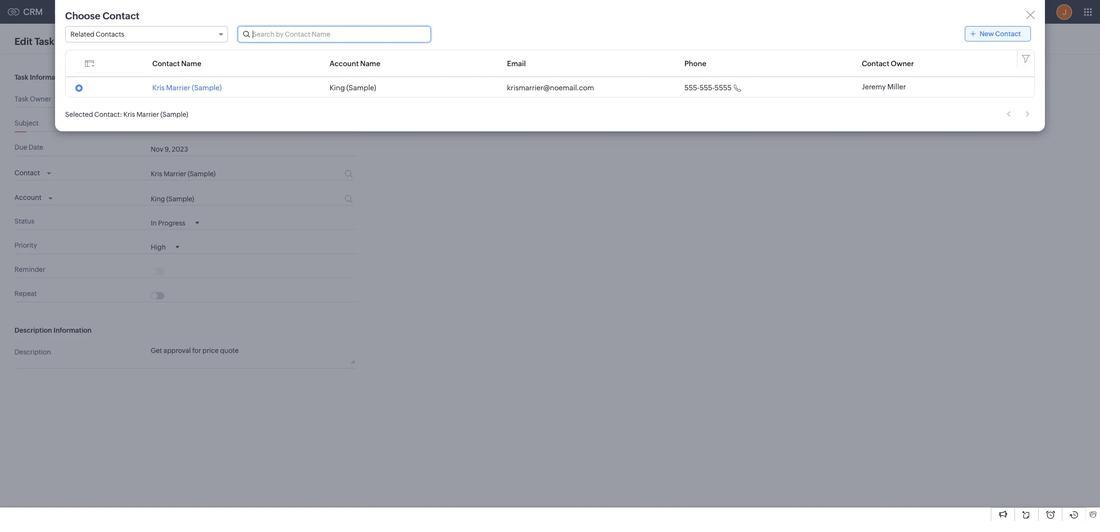 Task type: describe. For each thing, give the bounding box(es) containing it.
profile element
[[1051, 0, 1078, 23]]

description information
[[14, 327, 92, 334]]

mmm d, yyyy text field
[[151, 145, 325, 153]]

selected
[[65, 110, 93, 118]]

leads
[[89, 8, 108, 16]]

edit task edit page layout
[[14, 36, 111, 47]]

0 horizontal spatial jeremy miller
[[151, 97, 192, 105]]

create menu element
[[949, 0, 972, 23]]

kris marrier (sample)
[[152, 83, 222, 92]]

crm
[[23, 7, 43, 17]]

kris marrier (sample) link
[[152, 83, 222, 92]]

0 horizontal spatial marrier
[[136, 110, 159, 118]]

due
[[14, 144, 27, 151]]

email
[[507, 59, 526, 67]]

page
[[73, 38, 88, 46]]

marketplace element
[[1012, 0, 1032, 23]]

0 vertical spatial contacts
[[123, 8, 152, 16]]

account
[[330, 59, 359, 67]]

choose contact
[[65, 10, 140, 21]]

layout
[[90, 38, 111, 46]]

contact name
[[152, 59, 201, 67]]

0 horizontal spatial kris
[[124, 110, 135, 118]]

status
[[14, 217, 34, 225]]

selected contact : kris marrier (sample)
[[65, 110, 188, 118]]

crm link
[[8, 7, 43, 17]]

1 horizontal spatial jeremy miller
[[862, 83, 906, 91]]

subject
[[14, 119, 39, 127]]

name for account name
[[360, 59, 380, 67]]

task information
[[14, 73, 68, 81]]

krismarrier@noemail.com
[[507, 83, 594, 92]]

home link
[[47, 0, 81, 23]]

owner for task owner
[[30, 95, 51, 103]]

Get approval for price quote text field
[[151, 346, 355, 364]]

0 vertical spatial marrier
[[166, 83, 190, 92]]

leads link
[[81, 0, 115, 23]]

:
[[120, 110, 122, 118]]

contacts link
[[115, 0, 159, 23]]

contact owner
[[862, 59, 914, 67]]

phone
[[685, 59, 707, 67]]

1 horizontal spatial (sample)
[[192, 83, 222, 92]]

king (sample)
[[330, 83, 376, 92]]



Task type: vqa. For each thing, say whether or not it's contained in the screenshot.
hh:mm a text box
no



Task type: locate. For each thing, give the bounding box(es) containing it.
1 horizontal spatial name
[[360, 59, 380, 67]]

edit inside edit task edit page layout
[[59, 38, 71, 46]]

new contact
[[980, 30, 1021, 38]]

profile image
[[1057, 4, 1072, 20]]

1 vertical spatial jeremy miller
[[151, 97, 192, 105]]

1 vertical spatial miller
[[175, 97, 192, 105]]

jeremy
[[862, 83, 886, 91], [151, 97, 173, 105]]

jeremy miller down kris marrier (sample)
[[151, 97, 192, 105]]

search element
[[972, 0, 992, 24]]

miller down kris marrier (sample)
[[175, 97, 192, 105]]

jeremy down kris marrier (sample)
[[151, 97, 173, 105]]

1 vertical spatial jeremy
[[151, 97, 173, 105]]

miller
[[888, 83, 906, 91], [175, 97, 192, 105]]

jeremy miller
[[862, 83, 906, 91], [151, 97, 192, 105]]

(sample) right "king"
[[346, 83, 376, 92]]

owner
[[891, 59, 914, 67], [30, 95, 51, 103]]

1 horizontal spatial kris
[[152, 83, 165, 92]]

contact for new contact
[[996, 30, 1021, 38]]

0 vertical spatial information
[[30, 73, 68, 81]]

contacts inside field
[[96, 30, 124, 38]]

king
[[330, 83, 345, 92]]

0 vertical spatial miller
[[888, 83, 906, 91]]

kris right :
[[124, 110, 135, 118]]

0 horizontal spatial owner
[[30, 95, 51, 103]]

name up kris marrier (sample) link
[[181, 59, 201, 67]]

description for description
[[14, 348, 51, 356]]

contact
[[103, 10, 140, 21], [996, 30, 1021, 38], [152, 59, 180, 67], [862, 59, 890, 67], [94, 110, 120, 118]]

0 horizontal spatial (sample)
[[160, 110, 188, 118]]

date
[[29, 144, 43, 151]]

1 vertical spatial information
[[54, 327, 92, 334]]

information for task information
[[30, 73, 68, 81]]

task for information
[[14, 73, 28, 81]]

1 vertical spatial task
[[14, 73, 28, 81]]

None button
[[528, 33, 571, 49], [575, 33, 639, 49], [643, 33, 678, 49], [528, 33, 571, 49], [575, 33, 639, 49], [643, 33, 678, 49]]

555-555-5555
[[685, 83, 732, 92]]

choose
[[65, 10, 100, 21]]

description
[[14, 327, 52, 334], [14, 348, 51, 356]]

contact for selected contact : kris marrier (sample)
[[94, 110, 120, 118]]

description down repeat at the left bottom of the page
[[14, 327, 52, 334]]

home
[[54, 8, 74, 16]]

miller down contact owner
[[888, 83, 906, 91]]

edit down crm "link"
[[14, 36, 32, 47]]

edit page layout link
[[59, 38, 111, 46]]

1 vertical spatial contacts
[[96, 30, 124, 38]]

1 horizontal spatial marrier
[[166, 83, 190, 92]]

0 vertical spatial kris
[[152, 83, 165, 92]]

1 horizontal spatial jeremy
[[862, 83, 886, 91]]

0 vertical spatial task
[[35, 36, 54, 47]]

navigation
[[1002, 107, 1035, 121]]

555-
[[685, 83, 700, 92], [700, 83, 715, 92]]

account name
[[330, 59, 380, 67]]

0 horizontal spatial name
[[181, 59, 201, 67]]

jeremy down contact owner
[[862, 83, 886, 91]]

task down crm
[[35, 36, 54, 47]]

task up subject at the top left of page
[[14, 95, 28, 103]]

2 horizontal spatial (sample)
[[346, 83, 376, 92]]

new
[[980, 30, 994, 38]]

(sample) down contact name
[[192, 83, 222, 92]]

2 description from the top
[[14, 348, 51, 356]]

1 vertical spatial description
[[14, 348, 51, 356]]

information for description information
[[54, 327, 92, 334]]

1 description from the top
[[14, 327, 52, 334]]

name for contact name
[[181, 59, 201, 67]]

task for owner
[[14, 95, 28, 103]]

None text field
[[151, 170, 308, 178], [151, 195, 308, 203], [151, 170, 308, 178], [151, 195, 308, 203]]

None text field
[[151, 121, 355, 129]]

Search by Contact Name text field
[[238, 27, 431, 42]]

0 horizontal spatial miller
[[175, 97, 192, 105]]

jeremy miller down contact owner
[[862, 83, 906, 91]]

information
[[30, 73, 68, 81], [54, 327, 92, 334]]

reminder
[[14, 266, 45, 273]]

0 horizontal spatial jeremy
[[151, 97, 173, 105]]

1 vertical spatial kris
[[124, 110, 135, 118]]

description down description information
[[14, 348, 51, 356]]

related contacts
[[70, 30, 124, 38]]

0 vertical spatial jeremy
[[862, 83, 886, 91]]

marrier right :
[[136, 110, 159, 118]]

kris down contact name
[[152, 83, 165, 92]]

0 vertical spatial jeremy miller
[[862, 83, 906, 91]]

marrier
[[166, 83, 190, 92], [136, 110, 159, 118]]

1 horizontal spatial edit
[[59, 38, 71, 46]]

contacts
[[123, 8, 152, 16], [96, 30, 124, 38]]

marrier down contact name
[[166, 83, 190, 92]]

contacts up layout
[[96, 30, 124, 38]]

1 name from the left
[[181, 59, 201, 67]]

task
[[35, 36, 54, 47], [14, 73, 28, 81], [14, 95, 28, 103]]

name
[[181, 59, 201, 67], [360, 59, 380, 67]]

(sample) down kris marrier (sample) link
[[160, 110, 188, 118]]

(sample)
[[192, 83, 222, 92], [346, 83, 376, 92], [160, 110, 188, 118]]

1 horizontal spatial owner
[[891, 59, 914, 67]]

related
[[70, 30, 94, 38]]

task up task owner
[[14, 73, 28, 81]]

1 555- from the left
[[685, 83, 700, 92]]

repeat
[[14, 290, 37, 298]]

1 vertical spatial marrier
[[136, 110, 159, 118]]

Related Contacts field
[[65, 26, 228, 43]]

edit
[[14, 36, 32, 47], [59, 38, 71, 46]]

due date
[[14, 144, 43, 151]]

task owner
[[14, 95, 51, 103]]

priority
[[14, 241, 37, 249]]

0 vertical spatial description
[[14, 327, 52, 334]]

owner for contact owner
[[891, 59, 914, 67]]

edit left page
[[59, 38, 71, 46]]

1 vertical spatial owner
[[30, 95, 51, 103]]

2 name from the left
[[360, 59, 380, 67]]

name right account
[[360, 59, 380, 67]]

kris
[[152, 83, 165, 92], [124, 110, 135, 118]]

0 vertical spatial owner
[[891, 59, 914, 67]]

description for description information
[[14, 327, 52, 334]]

5555
[[715, 83, 732, 92]]

contact for choose contact
[[103, 10, 140, 21]]

0 horizontal spatial edit
[[14, 36, 32, 47]]

1 horizontal spatial miller
[[888, 83, 906, 91]]

2 555- from the left
[[700, 83, 715, 92]]

2 vertical spatial task
[[14, 95, 28, 103]]

contacts up related contacts field
[[123, 8, 152, 16]]



